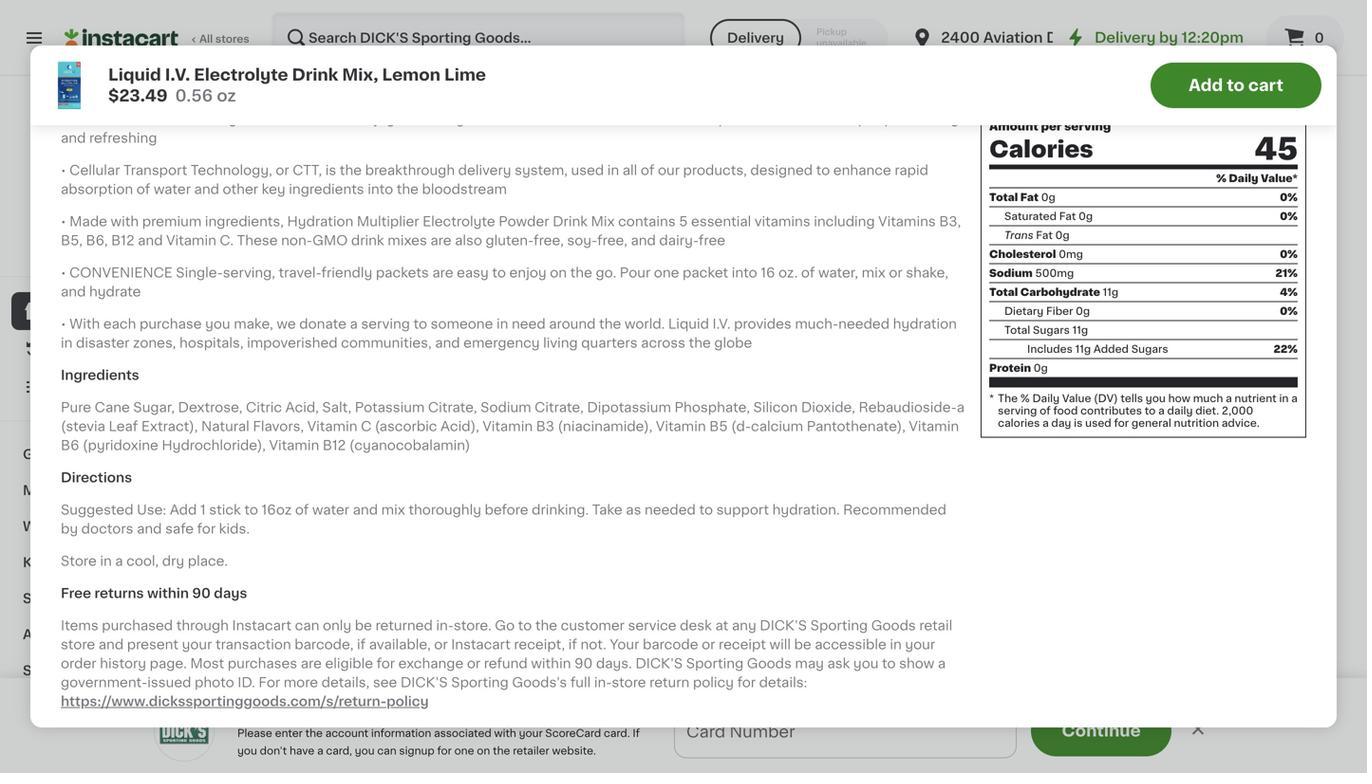 Task type: vqa. For each thing, say whether or not it's contained in the screenshot.
ROAD
no



Task type: locate. For each thing, give the bounding box(es) containing it.
buy left it
[[53, 343, 80, 356]]

1 vertical spatial item carousel region
[[776, 536, 1367, 774]]

a inside • with each purchase you make, we donate a serving to someone in need around the world. liquid i.v. provides much-needed hydration in disaster zones, hospitals, impoverished communities, and emergency living quarters across the globe
[[350, 317, 358, 331]]

queen inside intex dura-beam classic downy queen airbed
[[564, 383, 609, 396]]

sodium down classic
[[481, 401, 531, 414]]

in up mix
[[608, 164, 619, 177]]

1 horizontal spatial delivery
[[1095, 31, 1156, 45]]

sports for sports gear
[[23, 665, 69, 678]]

$ for 19
[[465, 339, 472, 350]]

trans fat 0g
[[1005, 230, 1070, 241]]

faster
[[61, 112, 100, 126]]

sugars
[[1033, 325, 1070, 336], [1132, 344, 1169, 355]]

free down the essential
[[699, 234, 726, 247]]

0 horizontal spatial nike
[[285, 364, 314, 377]]

1 training from the left
[[375, 383, 428, 396]]

used
[[571, 164, 604, 177], [1085, 418, 1112, 429]]

$ for 42
[[1172, 339, 1179, 350]]

options inside "nike af1 white, 12.0, medium/d, 74 total options"
[[743, 434, 784, 444]]

3 0% from the top
[[1280, 249, 1298, 260]]

0 vertical spatial scorecard
[[78, 249, 136, 260]]

add button for 28
[[367, 173, 441, 207]]

or left shake,
[[889, 266, 903, 279]]

0 horizontal spatial non-
[[281, 234, 313, 247]]

goods's
[[512, 676, 567, 690]]

on left 'next'
[[661, 732, 682, 748]]

menthol for biofreeze menthol pain relieving spra
[[1186, 739, 1241, 752]]

b6
[[61, 439, 79, 452]]

lime inside liquid i.v. electrolyte drink mix, lemon lime $23.49 0.56 oz
[[444, 67, 486, 83]]

our left products,
[[658, 164, 680, 177]]

item carousel region containing copper fit copperfit back pro
[[776, 536, 1367, 774]]

crew
[[285, 402, 319, 415]]

hydration up the faster
[[69, 93, 136, 107]]

2 sports from the top
[[23, 701, 69, 714]]

1 vertical spatial sodium
[[481, 401, 531, 414]]

other
[[223, 183, 258, 196]]

$14.99 element
[[1276, 692, 1367, 717]]

0 vertical spatial within
[[147, 587, 189, 600]]

flavors
[[554, 112, 599, 126]]

pain
[[300, 495, 346, 515], [963, 758, 991, 771], [1120, 758, 1148, 771]]

per down nutrition
[[1073, 72, 1097, 86]]

mix inside • convenience single-serving, travel-friendly packets are easy to enjoy on the go. pour one packet into 16 oz. of water, mix or shake, and hydrate
[[862, 266, 886, 279]]

00 inside "$ 42 00"
[[1208, 339, 1223, 350]]

1 horizontal spatial biofreeze
[[1120, 739, 1183, 752]]

1 horizontal spatial (53)
[[1062, 404, 1083, 414]]

one inside save with your scorecard card! please enter the account information associated with your scorecard card. if you don't have a card, you can signup for one on the retailer website.
[[454, 746, 474, 757]]

dick's sporting goods logo image
[[79, 99, 163, 182], [154, 702, 215, 763]]

options down "(ascorbic"
[[377, 438, 418, 448]]

everyday down communities, on the left top of page
[[367, 364, 429, 377]]

the inside items purchased through instacart can only be returned in-store. go to the customer service desk at any dick's sporting goods retail store and present your transaction barcode, if available, or instacart receipt, if not. your barcode or receipt will be accessible in your order history page. most purchases are eligible for exchange or refund within 90 days. dick's sporting goods may ask you to show a government-issued photo id. for more details, see dick's sporting goods's full in-store return policy for details: https://www.dickssportinggoods.com/s/return-policy
[[535, 619, 557, 633]]

1 vertical spatial bloodstream
[[422, 183, 507, 196]]

0 vertical spatial i.v.
[[165, 67, 190, 83]]

goods
[[156, 189, 201, 202], [871, 619, 916, 633], [747, 657, 792, 671]]

relieving
[[995, 758, 1056, 771], [1152, 758, 1212, 771]]

within up goods's
[[531, 657, 571, 671]]

0 horizontal spatial 99
[[497, 339, 512, 350]]

product group containing 28
[[285, 167, 446, 451]]

1 vertical spatial daily
[[1033, 394, 1060, 404]]

much-
[[795, 317, 839, 331]]

0 horizontal spatial drink
[[351, 234, 384, 247]]

2 training from the left
[[1168, 383, 1221, 396]]

1 vertical spatial serving
[[361, 317, 410, 331]]

2 horizontal spatial on
[[661, 732, 682, 748]]

biofreeze inside 'buy any 2, save $5 biofreeze menthol pain relieving spra'
[[1120, 739, 1183, 752]]

best
[[285, 108, 333, 128]]

id.
[[238, 676, 255, 690]]

16.00
[[1243, 91, 1285, 105]]

if left not.
[[569, 638, 577, 652]]

5 product group from the left
[[991, 167, 1153, 449]]

the
[[998, 394, 1018, 404]]

rapid
[[895, 164, 929, 177]]

gmo inside • hydration multiplier, our great tasting, non-gmo electrolyte drink mix, is powered by ctt to deliver hydration to the bloodstream faster and more efficiently than water alone. enjoy the sunny mix of citrus flavors in our lemon lime powder mix that is equal parts zesty and refreshing
[[356, 93, 391, 107]]

most
[[190, 657, 224, 671]]

1 add button from the left
[[367, 173, 441, 207]]

bloodstream up the also
[[422, 183, 507, 196]]

1 horizontal spatial everyday
[[367, 364, 429, 377]]

gear inside sports gear link
[[72, 665, 105, 678]]

• for • with each purchase you make, we donate a serving to someone in need around the world. liquid i.v. provides much-needed hydration in disaster zones, hospitals, impoverished communities, and emergency living quarters across the globe
[[61, 317, 66, 331]]

buy left close image
[[1125, 722, 1146, 733]]

or left refund
[[467, 657, 481, 671]]

more down the $23.49
[[131, 112, 166, 126]]

• left with
[[61, 317, 66, 331]]

liquid for liquid i.v. electrolyte drink mix, lemon lime $23.49 0.56 oz
[[108, 67, 161, 83]]

add
[[1189, 77, 1223, 94], [403, 183, 431, 197], [1110, 183, 1138, 197], [1286, 183, 1314, 197], [54, 249, 76, 260], [170, 504, 197, 517], [812, 732, 845, 748]]

hydration
[[731, 93, 795, 107], [893, 317, 957, 331]]

you left how
[[1146, 394, 1166, 404]]

and up "refreshing"
[[103, 112, 128, 126]]

instacart up transaction
[[232, 619, 292, 633]]

2 2, from the left
[[1171, 722, 1181, 733]]

$ for 114
[[642, 339, 649, 350]]

saturated
[[1005, 211, 1057, 222]]

• left 'cellular'
[[61, 164, 66, 177]]

0 vertical spatial delivery
[[458, 164, 511, 177]]

around
[[549, 317, 596, 331]]

1 vertical spatial electrolyte
[[423, 215, 495, 228]]

can inside items purchased through instacart can only be returned in-store. go to the customer service desk at any dick's sporting goods retail store and present your transaction barcode, if available, or instacart receipt, if not. your barcode or receipt will be accessible in your order history page. most purchases are eligible for exchange or refund within 90 days. dick's sporting goods may ask you to show a government-issued photo id. for more details, see dick's sporting goods's full in-store return policy for details: https://www.dickssportinggoods.com/s/return-policy
[[295, 619, 319, 633]]

store down days.
[[612, 676, 646, 690]]

0 horizontal spatial hydration
[[69, 93, 136, 107]]

relieving for biofreeze menthol pain relieving gel fo
[[995, 758, 1056, 771]]

into
[[368, 183, 393, 196], [732, 266, 757, 279]]

2 horizontal spatial hydration
[[1057, 364, 1123, 377]]

sodium
[[989, 268, 1033, 279], [481, 401, 531, 414]]

0 vertical spatial non-
[[324, 93, 356, 107]]

sports inside 'link'
[[23, 701, 69, 714]]

1 vertical spatial 5
[[1274, 419, 1281, 429]]

customer
[[561, 619, 625, 633]]

item carousel region
[[285, 99, 1329, 463], [776, 536, 1367, 774]]

2, left close image
[[1171, 722, 1181, 733]]

beam
[[536, 364, 574, 377]]

1 vertical spatial more
[[284, 676, 318, 690]]

4 product group from the left
[[815, 167, 976, 449]]

nike for 42
[[1168, 364, 1198, 377]]

free inside 'treatment tracker modal' "dialog"
[[549, 732, 584, 748]]

options down contributes
[[1094, 419, 1135, 429]]

and inside • convenience single-serving, travel-friendly packets are easy to enjoy on the go. pour one packet into 16 oz. of water, mix or shake, and hydrate
[[61, 285, 86, 298]]

1 biofreeze from the left
[[963, 739, 1026, 752]]

hydrate
[[89, 285, 141, 298]]

nike inside "nike af1 white, 12.0, medium/d, 74 total options"
[[638, 419, 662, 429]]

a right donate
[[350, 317, 358, 331]]

plus
[[285, 383, 313, 396]]

any inside 'buy any 2, save $5 biofreeze menthol pain relieving spra'
[[1149, 722, 1169, 733]]

water left the relief
[[312, 504, 350, 517]]

$ for 23
[[995, 339, 1002, 350]]

0 horizontal spatial 90
[[192, 587, 211, 600]]

outdoors & recreation link
[[11, 725, 231, 762]]

drink left the mix, at left top
[[470, 93, 504, 107]]

% right the
[[1021, 394, 1030, 404]]

(53) up pantothenate),
[[885, 404, 906, 414]]

1 vertical spatial liquid
[[668, 317, 709, 331]]

0 vertical spatial hydration
[[69, 93, 136, 107]]

b5,
[[61, 234, 83, 247]]

1 vertical spatial total
[[989, 287, 1018, 298]]

• inside • hydration multiplier, our great tasting, non-gmo electrolyte drink mix, is powered by ctt to deliver hydration to the bloodstream faster and more efficiently than water alone. enjoy the sunny mix of citrus flavors in our lemon lime powder mix that is equal parts zesty and refreshing
[[61, 93, 66, 107]]

2 vertical spatial by
[[61, 523, 78, 536]]

1 horizontal spatial 90
[[575, 657, 593, 671]]

2 product group from the left
[[461, 167, 623, 451]]

non-
[[324, 93, 356, 107], [281, 234, 313, 247]]

• for • hydration multiplier, our great tasting, non-gmo electrolyte drink mix, is powered by ctt to deliver hydration to the bloodstream faster and more efficiently than water alone. enjoy the sunny mix of citrus flavors in our lemon lime powder mix that is equal parts zesty and refreshing
[[61, 93, 66, 107]]

into inside • cellular transport technology, or ctt, is the breakthrough delivery system, used in all of our products, designed to enhance rapid absorption of water and other key ingredients into the bloodstream
[[368, 183, 393, 196]]

0 horizontal spatial gmo
[[312, 234, 348, 247]]

42
[[1179, 339, 1206, 358]]

(cyanocobalamin)
[[349, 439, 470, 452]]

and down black, m, 13 total options
[[353, 504, 378, 517]]

1 vertical spatial drink
[[553, 215, 588, 228]]

item carousel region containing best sellers
[[285, 99, 1329, 463]]

1 horizontal spatial liquid
[[668, 317, 709, 331]]

1 2, from the left
[[1015, 722, 1024, 733]]

2 0% from the top
[[1280, 211, 1298, 222]]

total inside "nike af1 white, 12.0, medium/d, 74 total options"
[[716, 434, 740, 444]]

2 $ from the left
[[465, 339, 472, 350]]

product group containing 19
[[461, 167, 623, 451]]

used inside • cellular transport technology, or ctt, is the breakthrough delivery system, used in all of our products, designed to enhance rapid absorption of water and other key ingredients into the bloodstream
[[571, 164, 604, 177]]

our up efficiently
[[208, 93, 230, 107]]

1 product group from the left
[[285, 167, 446, 451]]

parts
[[885, 112, 919, 126]]

4 0% from the top
[[1280, 306, 1298, 317]]

non- up travel-
[[281, 234, 313, 247]]

0 horizontal spatial add button
[[367, 173, 441, 207]]

one
[[654, 266, 679, 279], [454, 746, 474, 757]]

0 vertical spatial used
[[571, 164, 604, 177]]

1 gear from the top
[[72, 665, 105, 678]]

1 $5 from the left
[[1054, 722, 1068, 733]]

1 vertical spatial are
[[432, 266, 453, 279]]

gear inside the sports gear accessories 'link'
[[72, 701, 105, 714]]

drink down multiplier
[[351, 234, 384, 247]]

% daily value*
[[1217, 173, 1298, 184]]

1 horizontal spatial menthol
[[1186, 739, 1241, 752]]

water,
[[819, 266, 858, 279]]

1 sports from the top
[[23, 665, 69, 678]]

pain down qualify.
[[963, 758, 991, 771]]

multiplier, up efficiently
[[139, 93, 204, 107]]

1 menthol from the left
[[1030, 739, 1085, 752]]

water down transport
[[154, 183, 191, 196]]

protein 0g
[[989, 363, 1048, 374]]

multiplier, down the protein 0g
[[991, 383, 1056, 396]]

water down tasting,
[[274, 112, 311, 126]]

$5 inside 'buy any 2, save $5 biofreeze menthol pain relieving spra'
[[1211, 722, 1225, 733]]

$ inside "$ 42 00"
[[1172, 339, 1179, 350]]

$10.00
[[849, 732, 904, 748]]

0 horizontal spatial bloodstream
[[422, 183, 507, 196]]

liquid up $ 114 99
[[668, 317, 709, 331]]

service type group
[[710, 19, 888, 57]]

0 vertical spatial be
[[355, 619, 372, 633]]

and inside items purchased through instacart can only be returned in-store. go to the customer service desk at any dick's sporting goods retail store and present your transaction barcode, if available, or instacart receipt, if not. your barcode or receipt will be accessible in your order history page. most purchases are eligible for exchange or refund within 90 days. dick's sporting goods may ask you to show a government-issued photo id. for more details, see dick's sporting goods's full in-store return policy for details: https://www.dickssportinggoods.com/s/return-policy
[[99, 638, 124, 652]]

bloodstream inside • hydration multiplier, our great tasting, non-gmo electrolyte drink mix, is powered by ctt to deliver hydration to the bloodstream faster and more efficiently than water alone. enjoy the sunny mix of citrus flavors in our lemon lime powder mix that is equal parts zesty and refreshing
[[841, 93, 926, 107]]

2 (53) from the left
[[1062, 404, 1083, 414]]

women link
[[11, 509, 231, 545]]

calcium
[[751, 420, 803, 433]]

5 up dairy-
[[679, 215, 688, 228]]

0 horizontal spatial with
[[111, 215, 139, 228]]

1 horizontal spatial %
[[1217, 173, 1227, 184]]

1 vertical spatial sports
[[23, 701, 69, 714]]

• hydration multiplier, our great tasting, non-gmo electrolyte drink mix, is powered by ctt to deliver hydration to the bloodstream faster and more efficiently than water alone. enjoy the sunny mix of citrus flavors in our lemon lime powder mix that is equal parts zesty and refreshing
[[61, 93, 959, 145]]

3 add button from the left
[[1250, 173, 1324, 207]]

0 vertical spatial into
[[368, 183, 393, 196]]

free inside • made with premium ingredients, hydration multiplier electrolyte powder drink mix contains 5 essential vitamins including vitamins b3, b5, b6, b12 and vitamin c. these non-gmo drink mixes are also gluten-free, soy-free, and dairy-free
[[699, 234, 726, 247]]

liquid inside liquid i.v. hydration multiplier, strawberry
[[991, 364, 1032, 377]]

nike inside nike dri-fit everyday plus cushion training crew socks
[[285, 364, 314, 377]]

treatment tracker modal dialog
[[247, 706, 1367, 774]]

add inside 'treatment tracker modal' "dialog"
[[812, 732, 845, 748]]

00 right 42
[[1208, 339, 1223, 350]]

orders
[[743, 732, 798, 748]]

cholesterol
[[989, 249, 1056, 260]]

is inside '* the % daily value (dv) tells you how much a nutrient in a serving of food contributes to a daily diet. 2,000 calories a day is used for general nutrition advice.'
[[1074, 418, 1083, 429]]

1 horizontal spatial nike
[[638, 419, 662, 429]]

$ 28 00
[[289, 339, 339, 358]]

0 vertical spatial sports
[[23, 665, 69, 678]]

total for saturated fat 0g
[[989, 192, 1018, 203]]

1 horizontal spatial with
[[275, 708, 305, 721]]

you inside '* the % daily value (dv) tells you how much a nutrient in a serving of food contributes to a daily diet. 2,000 calories a day is used for general nutrition advice.'
[[1146, 394, 1166, 404]]

instacart down 'store.'
[[451, 638, 511, 652]]

0 vertical spatial lime
[[444, 67, 486, 83]]

2 99 from the left
[[683, 339, 697, 350]]

1 horizontal spatial goods
[[747, 657, 792, 671]]

product group
[[285, 167, 446, 451], [461, 167, 623, 451], [638, 167, 800, 447], [815, 167, 976, 449], [991, 167, 1153, 449], [1168, 167, 1329, 447]]

nike for 28
[[285, 364, 314, 377]]

b12 up add scorecard to save
[[111, 234, 134, 247]]

00 for 42
[[1208, 339, 1223, 350]]

$5 for biofreeze menthol pain relieving gel fo
[[1054, 722, 1068, 733]]

1 0% from the top
[[1280, 192, 1298, 203]]

2 vertical spatial serving
[[998, 406, 1037, 416]]

1 horizontal spatial any
[[992, 722, 1012, 733]]

order
[[61, 657, 96, 671]]

vitamins
[[879, 215, 936, 228]]

pantothenate),
[[807, 420, 906, 433]]

relieving inside buy any 2, save $5 biofreeze menthol pain relieving gel fo
[[995, 758, 1056, 771]]

convenience
[[69, 266, 173, 279]]

by left ctt
[[615, 93, 632, 107]]

add to cart
[[1189, 77, 1284, 94]]

$ 114 99
[[642, 339, 697, 358]]

world.
[[625, 317, 665, 331]]

16
[[761, 266, 775, 279]]

0g for total fat 0g
[[1041, 192, 1056, 203]]

4 $ from the left
[[995, 339, 1002, 350]]

$5 right close image
[[1211, 722, 1225, 733]]

quarters
[[581, 336, 638, 350]]

within inside items purchased through instacart can only be returned in-store. go to the customer service desk at any dick's sporting goods retail store and present your transaction barcode, if available, or instacart receipt, if not. your barcode or receipt will be accessible in your order history page. most purchases are eligible for exchange or refund within 90 days. dick's sporting goods may ask you to show a government-issued photo id. for more details, see dick's sporting goods's full in-store return policy for details: https://www.dickssportinggoods.com/s/return-policy
[[531, 657, 571, 671]]

liquid inside • with each purchase you make, we donate a serving to someone in need around the world. liquid i.v. provides much-needed hydration in disaster zones, hospitals, impoverished communities, and emergency living quarters across the globe
[[668, 317, 709, 331]]

one down associated
[[454, 746, 474, 757]]

af1
[[665, 419, 684, 429]]

into inside • convenience single-serving, travel-friendly packets are easy to enjoy on the go. pour one packet into 16 oz. of water, mix or shake, and hydrate
[[732, 266, 757, 279]]

1 relieving from the left
[[995, 758, 1056, 771]]

oz.
[[779, 266, 798, 279]]

$ up how
[[1172, 339, 1179, 350]]

liquid up the $23.49
[[108, 67, 161, 83]]

1 $ from the left
[[289, 339, 296, 350]]

0 horizontal spatial accessories
[[23, 629, 107, 642]]

serving inside • with each purchase you make, we donate a serving to someone in need around the world. liquid i.v. provides much-needed hydration in disaster zones, hospitals, impoverished communities, and emergency living quarters across the globe
[[361, 317, 410, 331]]

hydration up powder at top right
[[731, 93, 795, 107]]

$5 for biofreeze menthol pain relieving spra
[[1211, 722, 1225, 733]]

99 for 114
[[683, 339, 697, 350]]

a left 6
[[1043, 418, 1049, 429]]

2 00 from the left
[[1208, 339, 1223, 350]]

be right only
[[355, 619, 372, 633]]

for inside '* the % daily value (dv) tells you how much a nutrient in a serving of food contributes to a daily diet. 2,000 calories a day is used for general nutrition advice.'
[[1114, 418, 1129, 429]]

0 horizontal spatial used
[[571, 164, 604, 177]]

dick's sporting goods
[[41, 189, 201, 202]]

22%
[[1274, 344, 1298, 355]]

1 horizontal spatial instacart
[[451, 638, 511, 652]]

and up history at the left bottom of page
[[99, 638, 124, 652]]

efficiently
[[169, 112, 237, 126]]

(dv)
[[1094, 394, 1118, 404]]

5 inside • made with premium ingredients, hydration multiplier electrolyte powder drink mix contains 5 essential vitamins including vitamins b3, b5, b6, b12 and vitamin c. these non-gmo drink mixes are also gluten-free, soy-free, and dairy-free
[[679, 215, 688, 228]]

1 00 from the left
[[324, 339, 339, 350]]

kids.
[[219, 523, 250, 536]]

0g for dietary fiber 0g
[[1076, 306, 1090, 317]]

in inside '* the % daily value (dv) tells you how much a nutrient in a serving of food contributes to a daily diet. 2,000 calories a day is used for general nutrition advice.'
[[1280, 394, 1289, 404]]

with
[[69, 317, 100, 331]]

0 horizontal spatial multiplier,
[[139, 93, 204, 107]]

sugars right added
[[1132, 344, 1169, 355]]

0 vertical spatial one
[[654, 266, 679, 279]]

1 horizontal spatial if
[[569, 638, 577, 652]]

powered
[[552, 93, 611, 107]]

buy for buy any 2, save $5 biofreeze menthol pain relieving spra
[[1125, 722, 1146, 733]]

1
[[200, 504, 206, 517]]

sports gear link
[[11, 653, 231, 689]]

vitamin down flavors,
[[269, 439, 319, 452]]

0 horizontal spatial b12
[[111, 234, 134, 247]]

1 horizontal spatial can
[[377, 746, 397, 757]]

on down associated
[[477, 746, 490, 757]]

buy for buy any 2, save $5 biofreeze menthol pain relieving gel fo
[[969, 722, 990, 733]]

daily inside '* the % daily value (dv) tells you how much a nutrient in a serving of food contributes to a daily diet. 2,000 calories a day is used for general nutrition advice.'
[[1033, 394, 1060, 404]]

to inside • cellular transport technology, or ctt, is the breakthrough delivery system, used in all of our products, designed to enhance rapid absorption of water and other key ingredients into the bloodstream
[[816, 164, 830, 177]]

1 vertical spatial gmo
[[312, 234, 348, 247]]

one right pour
[[654, 266, 679, 279]]

any for biofreeze menthol pain relieving gel fo
[[992, 722, 1012, 733]]

2 gear from the top
[[72, 701, 105, 714]]

dioxide,
[[801, 401, 856, 414]]

2 horizontal spatial save
[[1184, 722, 1209, 733]]

0 button
[[1267, 15, 1345, 61]]

5 inside 'black/black/white, 5 total options'
[[1274, 419, 1281, 429]]

1 horizontal spatial by
[[615, 93, 632, 107]]

5 $ from the left
[[1172, 339, 1179, 350]]

1 vertical spatial drink
[[351, 234, 384, 247]]

you inside • with each purchase you make, we donate a serving to someone in need around the world. liquid i.v. provides much-needed hydration in disaster zones, hospitals, impoverished communities, and emergency living quarters across the globe
[[205, 317, 230, 331]]

90 up full
[[575, 657, 593, 671]]

any right qualify.
[[992, 722, 1012, 733]]

nike down 42
[[1168, 364, 1198, 377]]

one inside • convenience single-serving, travel-friendly packets are easy to enjoy on the go. pour one packet into 16 oz. of water, mix or shake, and hydrate
[[654, 266, 679, 279]]

free right get on the left of the page
[[549, 732, 584, 748]]

3 product group from the left
[[638, 167, 800, 447]]

1 vertical spatial per
[[1041, 121, 1062, 132]]

of down the mix, at left top
[[495, 112, 509, 126]]

1 vertical spatial %
[[1021, 394, 1030, 404]]

2 add button from the left
[[1074, 173, 1147, 207]]

0 horizontal spatial free,
[[534, 234, 564, 247]]

accessories inside the sports gear accessories 'link'
[[108, 701, 193, 714]]

scorecard up information
[[343, 708, 419, 721]]

policy right return
[[693, 676, 734, 690]]

i.v. inside liquid i.v. hydration multiplier, strawberry
[[1036, 364, 1054, 377]]

vitamin inside • made with premium ingredients, hydration multiplier electrolyte powder drink mix contains 5 essential vitamins including vitamins b3, b5, b6, b12 and vitamin c. these non-gmo drink mixes are also gluten-free, soy-free, and dairy-free
[[166, 234, 216, 247]]

2 horizontal spatial scorecard
[[545, 729, 601, 739]]

1 horizontal spatial electrolyte
[[423, 215, 495, 228]]

relieving down more button
[[995, 758, 1056, 771]]

0 horizontal spatial be
[[355, 619, 372, 633]]

1 vertical spatial goods
[[871, 619, 916, 633]]

pain inside 'buy any 2, save $5 biofreeze menthol pain relieving spra'
[[1120, 758, 1148, 771]]

$ inside $ 23 49
[[995, 339, 1002, 350]]

vitamin up medium/d,
[[656, 420, 706, 433]]

None search field
[[272, 11, 686, 65]]

0.56
[[175, 88, 213, 104]]

1 99 from the left
[[497, 339, 512, 350]]

• for • cellular transport technology, or ctt, is the breakthrough delivery system, used in all of our products, designed to enhance rapid absorption of water and other key ingredients into the bloodstream
[[61, 164, 66, 177]]

protein
[[989, 363, 1031, 374]]

1 vertical spatial in-
[[594, 676, 612, 690]]

our
[[208, 93, 230, 107], [617, 112, 639, 126], [658, 164, 680, 177]]

0 horizontal spatial goods
[[156, 189, 201, 202]]

save up more at the right of page
[[1027, 722, 1052, 733]]

• up the faster
[[61, 93, 66, 107]]

biofreeze for biofreeze menthol pain relieving spra
[[1120, 739, 1183, 752]]

g
[[1288, 91, 1298, 105]]

2 horizontal spatial with
[[494, 729, 516, 739]]

• inside • made with premium ingredients, hydration multiplier electrolyte powder drink mix contains 5 essential vitamins including vitamins b3, b5, b6, b12 and vitamin c. these non-gmo drink mixes are also gluten-free, soy-free, and dairy-free
[[61, 215, 66, 228]]

water inside • cellular transport technology, or ctt, is the breakthrough delivery system, used in all of our products, designed to enhance rapid absorption of water and other key ingredients into the bloodstream
[[154, 183, 191, 196]]

saturated fat 0g
[[1005, 211, 1093, 222]]

1 vertical spatial instacart
[[451, 638, 511, 652]]

1 vertical spatial water
[[154, 183, 191, 196]]

1 horizontal spatial delivery
[[588, 732, 657, 748]]

99 inside $ 19 99
[[497, 339, 512, 350]]

travel-
[[279, 266, 321, 279]]

1 vertical spatial used
[[1085, 418, 1112, 429]]

or up key
[[276, 164, 289, 177]]

cover photo image
[[300, 536, 776, 774]]

biofreeze inside buy any 2, save $5 biofreeze menthol pain relieving gel fo
[[963, 739, 1026, 752]]

1 if from the left
[[357, 638, 366, 652]]

• inside • convenience single-serving, travel-friendly packets are easy to enjoy on the go. pour one packet into 16 oz. of water, mix or shake, and hydrate
[[61, 266, 66, 279]]

1 horizontal spatial bloodstream
[[841, 93, 926, 107]]

2 menthol from the left
[[1186, 739, 1241, 752]]

also
[[455, 234, 482, 247]]

pain for biofreeze menthol pain relieving gel fo
[[963, 758, 991, 771]]

0 horizontal spatial more
[[131, 112, 166, 126]]

issued
[[147, 676, 191, 690]]

be
[[355, 619, 372, 633], [794, 638, 812, 652]]

m,
[[320, 438, 334, 448]]

1 horizontal spatial needed
[[839, 317, 890, 331]]

to up that
[[798, 93, 812, 107]]

options down nutrition on the right bottom of page
[[1168, 434, 1209, 444]]

add button for 42
[[1250, 173, 1324, 207]]

0 horizontal spatial everyday
[[57, 211, 107, 222]]

2, inside 'buy any 2, save $5 biofreeze menthol pain relieving spra'
[[1171, 722, 1181, 733]]

0 horizontal spatial by
[[61, 523, 78, 536]]

i.v. inside liquid i.v. electrolyte drink mix, lemon lime $23.49 0.56 oz
[[165, 67, 190, 83]]

amount
[[989, 121, 1039, 132]]

sporting down "receipt"
[[686, 657, 744, 671]]

1 vertical spatial i.v.
[[713, 317, 731, 331]]

1 horizontal spatial hydration
[[893, 317, 957, 331]]

gmo up friendly
[[312, 234, 348, 247]]

1 citrate, from the left
[[428, 401, 477, 414]]

sporting down refund
[[451, 676, 509, 690]]

scorecard up website.
[[545, 729, 601, 739]]

all stores link
[[65, 11, 251, 65]]

0 horizontal spatial instacart
[[232, 619, 292, 633]]

6 product group from the left
[[1168, 167, 1329, 447]]

total down food
[[1066, 419, 1091, 429]]

pain down "continue" button
[[1120, 758, 1148, 771]]

2 vertical spatial our
[[658, 164, 680, 177]]

3 $ from the left
[[642, 339, 649, 350]]

0% for saturated fat 0g
[[1280, 211, 1298, 222]]

• right orders at the right bottom of page
[[802, 732, 808, 747]]

all
[[1147, 111, 1162, 124], [623, 164, 637, 177]]

100% satisfaction guarantee button
[[30, 224, 213, 243]]

0 vertical spatial b12
[[111, 234, 134, 247]]

0 vertical spatial fat
[[1021, 192, 1039, 203]]

1 vertical spatial gear
[[72, 701, 105, 714]]

2 relieving from the left
[[1152, 758, 1212, 771]]

can inside save with your scorecard card! please enter the account information associated with your scorecard card. if you don't have a card, you can signup for one on the retailer website.
[[377, 746, 397, 757]]

contains
[[618, 215, 676, 228]]

instacart logo image
[[65, 27, 179, 49]]

(niacinamide),
[[558, 420, 653, 433]]

2 vertical spatial fat
[[1036, 230, 1053, 241]]

• inside • cellular transport technology, or ctt, is the breakthrough delivery system, used in all of our products, designed to enhance rapid absorption of water and other key ingredients into the bloodstream
[[61, 164, 66, 177]]

get
[[514, 732, 546, 748]]

1 horizontal spatial more
[[284, 676, 318, 690]]

any inside items purchased through instacart can only be returned in-store. go to the customer service desk at any dick's sporting goods retail store and present your transaction barcode, if available, or instacart receipt, if not. your barcode or receipt will be accessible in your order history page. most purchases are eligible for exchange or refund within 90 days. dick's sporting goods may ask you to show a government-issued photo id. for more details, see dick's sporting goods's full in-store return policy for details: https://www.dickssportinggoods.com/s/return-policy
[[732, 619, 757, 633]]

1 horizontal spatial non-
[[324, 93, 356, 107]]

mix inside the suggested use: add 1 stick to 16oz of water and mix thoroughly before drinking. take as needed to support hydration. recommended by doctors and safe for kids.
[[381, 504, 405, 517]]

1 vertical spatial into
[[732, 266, 757, 279]]

product group containing 114
[[638, 167, 800, 447]]

lemon inside liquid i.v. electrolyte drink mix, lemon lime $23.49 0.56 oz
[[382, 67, 441, 83]]

to inside 'treatment tracker modal' "dialog"
[[908, 732, 925, 748]]

lemon up electrolyte
[[382, 67, 441, 83]]

retail
[[920, 619, 953, 633]]

scorecard down b6,
[[78, 249, 136, 260]]

store
[[61, 555, 97, 568]]

114
[[649, 339, 681, 358]]

for inside the suggested use: add 1 stick to 16oz of water and mix thoroughly before drinking. take as needed to support hydration. recommended by doctors and safe for kids.
[[197, 523, 216, 536]]

options inside 'black/black/white, 5 total options'
[[1168, 434, 1209, 444]]

2 biofreeze from the left
[[1120, 739, 1183, 752]]

all stores
[[199, 34, 249, 44]]

0 horizontal spatial drink
[[292, 67, 338, 83]]

2 free, from the left
[[597, 234, 628, 247]]

main content
[[0, 76, 1367, 774]]

add button up saturated fat 0g
[[1074, 173, 1147, 207]]

sporting up everyday store prices link
[[93, 189, 152, 202]]

save for biofreeze menthol pain relieving gel fo
[[1027, 722, 1052, 733]]

store up 100% satisfaction guarantee button
[[110, 211, 138, 222]]

1 horizontal spatial within
[[531, 657, 571, 671]]

product group containing 23
[[991, 167, 1153, 449]]

gifting
[[23, 448, 70, 461]]

2 $5 from the left
[[1211, 722, 1225, 733]]

0 horizontal spatial liquid
[[108, 67, 161, 83]]

0 horizontal spatial training
[[375, 383, 428, 396]]

• inside • with each purchase you make, we donate a serving to someone in need around the world. liquid i.v. provides much-needed hydration in disaster zones, hospitals, impoverished communities, and emergency living quarters across the globe
[[61, 317, 66, 331]]

is up citrus at the left
[[538, 93, 549, 107]]

pain right 16oz
[[300, 495, 346, 515]]

total down bag
[[1283, 419, 1308, 429]]

shoes link
[[11, 581, 231, 617]]

99 inside $ 114 99
[[683, 339, 697, 350]]



Task type: describe. For each thing, give the bounding box(es) containing it.
of up contains
[[641, 164, 655, 177]]

fiber
[[1046, 306, 1073, 317]]

mix right sunny
[[468, 112, 492, 126]]

in inside • cellular transport technology, or ctt, is the breakthrough delivery system, used in all of our products, designed to enhance rapid absorption of water and other key ingredients into the bloodstream
[[608, 164, 619, 177]]

of inside '* the % daily value (dv) tells you how much a nutrient in a serving of food contributes to a daily diet. 2,000 calories a day is used for general nutrition advice.'
[[1040, 406, 1051, 416]]

b12 inside • made with premium ingredients, hydration multiplier electrolyte powder drink mix contains 5 essential vitamins including vitamins b3, b5, b6, b12 and vitamin c. these non-gmo drink mixes are also gluten-free, soy-free, and dairy-free
[[111, 234, 134, 247]]

needed inside • with each purchase you make, we donate a serving to someone in need around the world. liquid i.v. provides much-needed hydration in disaster zones, hospitals, impoverished communities, and emergency living quarters across the globe
[[839, 317, 890, 331]]

to inside • with each purchase you make, we donate a serving to someone in need around the world. liquid i.v. provides much-needed hydration in disaster zones, hospitals, impoverished communities, and emergency living quarters across the globe
[[414, 317, 427, 331]]

your up the show
[[905, 638, 936, 652]]

dietary fiber 0g
[[1005, 306, 1090, 317]]

alone.
[[314, 112, 354, 126]]

the up that
[[815, 93, 837, 107]]

0 vertical spatial by
[[1159, 31, 1178, 45]]

more inside • hydration multiplier, our great tasting, non-gmo electrolyte drink mix, is powered by ctt to deliver hydration to the bloodstream faster and more efficiently than water alone. enjoy the sunny mix of citrus flavors in our lemon lime powder mix that is equal parts zesty and refreshing
[[131, 112, 166, 126]]

of inside • hydration multiplier, our great tasting, non-gmo electrolyte drink mix, is powered by ctt to deliver hydration to the bloodstream faster and more efficiently than water alone. enjoy the sunny mix of citrus flavors in our lemon lime powder mix that is equal parts zesty and refreshing
[[495, 112, 509, 126]]

best sellers
[[285, 108, 410, 128]]

gmo inside • made with premium ingredients, hydration multiplier electrolyte powder drink mix contains 5 essential vitamins including vitamins b3, b5, b6, b12 and vitamin c. these non-gmo drink mixes are also gluten-free, soy-free, and dairy-free
[[312, 234, 348, 247]]

have
[[290, 746, 315, 757]]

*
[[989, 394, 994, 404]]

sporting up accessible
[[811, 619, 868, 633]]

with inside • made with premium ingredients, hydration multiplier electrolyte powder drink mix contains 5 essential vitamins including vitamins b3, b5, b6, b12 and vitamin c. these non-gmo drink mixes are also gluten-free, soy-free, and dairy-free
[[111, 215, 139, 228]]

product group containing 42
[[1168, 167, 1329, 447]]

hydration inside liquid i.v. hydration multiplier, strawberry
[[1057, 364, 1123, 377]]

1 vertical spatial be
[[794, 638, 812, 652]]

barcode
[[643, 638, 698, 652]]

(68)
[[532, 423, 554, 433]]

2, for biofreeze menthol pain relieving spra
[[1171, 722, 1181, 733]]

all inside • cellular transport technology, or ctt, is the breakthrough delivery system, used in all of our products, designed to enhance rapid absorption of water and other key ingredients into the bloodstream
[[623, 164, 637, 177]]

0 horizontal spatial our
[[208, 93, 230, 107]]

recreation
[[106, 737, 181, 750]]

2400 aviation dr button
[[911, 11, 1064, 65]]

citrus
[[512, 112, 550, 126]]

for inside save with your scorecard card! please enter the account information associated with your scorecard card. if you don't have a card, you can signup for one on the retailer website.
[[437, 746, 452, 757]]

delivery button
[[710, 19, 802, 57]]

more inside items purchased through instacart can only be returned in-store. go to the customer service desk at any dick's sporting goods retail store and present your transaction barcode, if available, or instacart receipt, if not. your barcode or receipt will be accessible in your order history page. most purchases are eligible for exchange or refund within 90 days. dick's sporting goods may ask you to show a government-issued photo id. for more details, see dick's sporting goods's full in-store return policy for details: https://www.dickssportinggoods.com/s/return-policy
[[284, 676, 318, 690]]

0 horizontal spatial per
[[1041, 121, 1062, 132]]

vitamin down "airbed"
[[483, 420, 533, 433]]

safe
[[165, 523, 194, 536]]

barcode,
[[295, 638, 354, 652]]

to down 100% satisfaction guarantee
[[138, 249, 150, 260]]

0 horizontal spatial queen
[[461, 438, 498, 448]]

a right nutrient
[[1292, 394, 1298, 404]]

0 horizontal spatial pain
[[300, 495, 346, 515]]

(pyridoxine
[[83, 439, 158, 452]]

0 vertical spatial goods
[[156, 189, 201, 202]]

aviation
[[984, 31, 1043, 45]]

1 vertical spatial with
[[275, 708, 305, 721]]

free returns within 90 days
[[61, 587, 247, 600]]

delivery for delivery
[[727, 31, 784, 45]]

are inside • made with premium ingredients, hydration multiplier electrolyte powder drink mix contains 5 essential vitamins including vitamins b3, b5, b6, b12 and vitamin c. these non-gmo drink mixes are also gluten-free, soy-free, and dairy-free
[[431, 234, 452, 247]]

our inside • cellular transport technology, or ctt, is the breakthrough delivery system, used in all of our products, designed to enhance rapid absorption of water and other key ingredients into the bloodstream
[[658, 164, 680, 177]]

each
[[103, 317, 136, 331]]

accessories inside accessories link
[[23, 629, 107, 642]]

add scorecard to save
[[54, 249, 177, 260]]

cane
[[95, 401, 130, 414]]

(stevia
[[61, 420, 105, 433]]

the inside • convenience single-serving, travel-friendly packets are easy to enjoy on the go. pour one packet into 16 oz. of water, mix or shake, and hydrate
[[570, 266, 592, 279]]

and down contains
[[631, 234, 656, 247]]

12:20pm
[[1182, 31, 1244, 45]]

2 horizontal spatial serving
[[1065, 121, 1111, 132]]

by inside • hydration multiplier, our great tasting, non-gmo electrolyte drink mix, is powered by ctt to deliver hydration to the bloodstream faster and more efficiently than water alone. enjoy the sunny mix of citrus flavors in our lemon lime powder mix that is equal parts zesty and refreshing
[[615, 93, 632, 107]]

gear for sports gear
[[72, 665, 105, 678]]

in up the 'emergency'
[[497, 317, 508, 331]]

a up general
[[1159, 406, 1165, 416]]

2400 aviation dr
[[941, 31, 1064, 45]]

2 vertical spatial total
[[1005, 325, 1031, 336]]

water inside the suggested use: add 1 stick to 16oz of water and mix thoroughly before drinking. take as needed to support hydration. recommended by doctors and safe for kids.
[[312, 504, 350, 517]]

general
[[1132, 418, 1172, 429]]

2 horizontal spatial goods
[[871, 619, 916, 633]]

desk
[[680, 619, 712, 633]]

0 vertical spatial policy
[[693, 676, 734, 690]]

a left the cool,
[[115, 555, 123, 568]]

2 vertical spatial scorecard
[[545, 729, 601, 739]]

brasilia
[[1201, 364, 1249, 377]]

mixes
[[388, 234, 427, 247]]

the left globe
[[689, 336, 711, 350]]

strawberry, 6 total options
[[991, 419, 1135, 429]]

non- inside • made with premium ingredients, hydration multiplier electrolyte powder drink mix contains 5 essential vitamins including vitamins b3, b5, b6, b12 and vitamin c. these non-gmo drink mixes are also gluten-free, soy-free, and dairy-free
[[281, 234, 313, 247]]

• for • convenience single-serving, travel-friendly packets are easy to enjoy on the go. pour one packet into 16 oz. of water, mix or shake, and hydrate
[[61, 266, 66, 279]]

% inside '* the % daily value (dv) tells you how much a nutrient in a serving of food contributes to a daily diet. 2,000 calories a day is used for general nutrition advice.'
[[1021, 394, 1030, 404]]

to up lemon
[[665, 93, 679, 107]]

training inside nike dri-fit everyday plus cushion training crew socks
[[375, 383, 428, 396]]

you down please
[[237, 746, 257, 757]]

0 horizontal spatial sugars
[[1033, 325, 1070, 336]]

dick's up will
[[760, 619, 807, 633]]

0 horizontal spatial save
[[152, 249, 177, 260]]

45
[[1255, 134, 1298, 164]]

main content containing best sellers
[[0, 76, 1367, 774]]

drink inside • made with premium ingredients, hydration multiplier electrolyte powder drink mix contains 5 essential vitamins including vitamins b3, b5, b6, b12 and vitamin c. these non-gmo drink mixes are also gluten-free, soy-free, and dairy-free
[[351, 234, 384, 247]]

system,
[[515, 164, 568, 177]]

1 vertical spatial dick's sporting goods logo image
[[154, 702, 215, 763]]

dick's up return
[[636, 657, 683, 671]]

• cellular transport technology, or ctt, is the breakthrough delivery system, used in all of our products, designed to enhance rapid absorption of water and other key ingredients into the bloodstream
[[61, 164, 929, 196]]

is right that
[[830, 112, 841, 126]]

needed inside the suggested use: add 1 stick to 16oz of water and mix thoroughly before drinking. take as needed to support hydration. recommended by doctors and safe for kids.
[[645, 504, 696, 517]]

i.v. for liquid i.v. hydration multiplier, strawberry
[[1036, 364, 1054, 377]]

the left retailer
[[493, 746, 510, 757]]

in inside • hydration multiplier, our great tasting, non-gmo electrolyte drink mix, is powered by ctt to deliver hydration to the bloodstream faster and more efficiently than water alone. enjoy the sunny mix of citrus flavors in our lemon lime powder mix that is equal parts zesty and refreshing
[[602, 112, 614, 126]]

total down the c
[[350, 438, 375, 448]]

0g for trans fat 0g
[[1056, 230, 1070, 241]]

fat for saturated
[[1060, 211, 1076, 222]]

of down transport
[[136, 183, 150, 196]]

&
[[91, 737, 102, 750]]

everyday inside nike dri-fit everyday plus cushion training crew socks
[[367, 364, 429, 377]]

drinking.
[[532, 504, 589, 517]]

benefits:
[[61, 61, 131, 74]]

more button
[[1003, 725, 1078, 755]]

a inside pure cane sugar, dextrose, citric acid, salt, potassium citrate, sodium citrate, dipotassium phosphate, silicon dioxide, rebaudioside-a (stevia leaf extract), natural flavors, vitamin c (ascorbic acid), vitamin b3 (niacinamide), vitamin b5 (d-calcium pantothenate), vitamin b6 (pyridoxine hydrochloride), vitamin b12 (cyanocobalamin)
[[957, 401, 965, 414]]

1 horizontal spatial daily
[[1229, 173, 1259, 184]]

please
[[237, 729, 272, 739]]

hydration.
[[773, 504, 840, 517]]

0% for dietary fiber 0g
[[1280, 306, 1298, 317]]

to inside • convenience single-serving, travel-friendly packets are easy to enjoy on the go. pour one packet into 16 oz. of water, mix or shake, and hydrate
[[492, 266, 506, 279]]

multiplier, inside liquid i.v. hydration multiplier, strawberry
[[991, 383, 1056, 396]]

strawberry
[[1060, 383, 1133, 396]]

sponsored badge image
[[991, 433, 1049, 444]]

2 horizontal spatial store
[[612, 676, 646, 690]]

sports for sports gear accessories
[[23, 701, 69, 714]]

the down electrolyte
[[398, 112, 420, 126]]

liquid for liquid i.v. hydration multiplier, strawberry
[[991, 364, 1032, 377]]

dick's down exchange
[[401, 676, 448, 690]]

0g for saturated fat 0g
[[1079, 211, 1093, 222]]

thoroughly
[[409, 504, 481, 517]]

or up exchange
[[434, 638, 448, 652]]

0 horizontal spatial store
[[61, 638, 95, 652]]

any for biofreeze menthol pain relieving spra
[[1149, 722, 1169, 733]]

are inside items purchased through instacart can only be returned in-store. go to the customer service desk at any dick's sporting goods retail store and present your transaction barcode, if available, or instacart receipt, if not. your barcode or receipt will be accessible in your order history page. most purchases are eligible for exchange or refund within 90 days. dick's sporting goods may ask you to show a government-issued photo id. for more details, see dick's sporting goods's full in-store return policy for details: https://www.dickssportinggoods.com/s/return-policy
[[301, 657, 322, 671]]

in right store
[[100, 555, 112, 568]]

99 for 19
[[497, 339, 512, 350]]

(447)
[[708, 404, 736, 414]]

days
[[214, 587, 247, 600]]

0 horizontal spatial policy
[[387, 695, 429, 709]]

non- inside • hydration multiplier, our great tasting, non-gmo electrolyte drink mix, is powered by ctt to deliver hydration to the bloodstream faster and more efficiently than water alone. enjoy the sunny mix of citrus flavors in our lemon lime powder mix that is equal parts zesty and refreshing
[[324, 93, 356, 107]]

acid),
[[441, 420, 479, 433]]

2 citrate, from the left
[[535, 401, 584, 414]]

Card Number text field
[[675, 706, 1016, 758]]

fat for trans
[[1036, 230, 1053, 241]]

single-
[[176, 266, 223, 279]]

your
[[610, 638, 639, 652]]

nutrient
[[1235, 394, 1277, 404]]

a inside items purchased through instacart can only be returned in-store. go to the customer service desk at any dick's sporting goods retail store and present your transaction barcode, if available, or instacart receipt, if not. your barcode or receipt will be accessible in your order history page. most purchases are eligible for exchange or refund within 90 days. dick's sporting goods may ask you to show a government-issued photo id. for more details, see dick's sporting goods's full in-store return policy for details: https://www.dickssportinggoods.com/s/return-policy
[[938, 657, 946, 671]]

2 vertical spatial goods
[[747, 657, 792, 671]]

and inside • with each purchase you make, we donate a serving to someone in need around the world. liquid i.v. provides much-needed hydration in disaster zones, hospitals, impoverished communities, and emergency living quarters across the globe
[[435, 336, 460, 350]]

total for dietary fiber 0g
[[989, 287, 1018, 298]]

dextrose,
[[178, 401, 243, 414]]

includes 11g added sugars
[[1027, 344, 1169, 355]]

sports gear accessories link
[[11, 689, 231, 725]]

total inside 'black/black/white, 5 total options'
[[1283, 419, 1308, 429]]

your down through
[[182, 638, 212, 652]]

save with your scorecard card! please enter the account information associated with your scorecard card. if you don't have a card, you can signup for one on the retailer website.
[[237, 708, 640, 757]]

the up ingredients
[[340, 164, 362, 177]]

everyday store prices
[[57, 211, 174, 222]]

emergency
[[464, 336, 540, 350]]

delivery inside 'treatment tracker modal' "dialog"
[[588, 732, 657, 748]]

you down account
[[355, 746, 375, 757]]

$ for 28
[[289, 339, 296, 350]]

drink inside • made with premium ingredients, hydration multiplier electrolyte powder drink mix contains 5 essential vitamins including vitamins b3, b5, b6, b12 and vitamin c. these non-gmo drink mixes are also gluten-free, soy-free, and dairy-free
[[553, 215, 588, 228]]

on inside save with your scorecard card! please enter the account information associated with your scorecard card. if you don't have a card, you can signup for one on the retailer website.
[[477, 746, 490, 757]]

drink inside liquid i.v. electrolyte drink mix, lemon lime $23.49 0.56 oz
[[292, 67, 338, 83]]

hydration inside • with each purchase you make, we donate a serving to someone in need around the world. liquid i.v. provides much-needed hydration in disaster zones, hospitals, impoverished communities, and emergency living quarters across the globe
[[893, 317, 957, 331]]

• inside get free delivery on next 3 orders • add $10.00 to qualify.
[[802, 732, 808, 747]]

website.
[[552, 746, 596, 757]]

lemon inside product group
[[815, 419, 852, 429]]

11g for total sugars 11g
[[1073, 325, 1088, 336]]

pour
[[620, 266, 651, 279]]

rundown
[[410, 495, 503, 515]]

0 horizontal spatial scorecard
[[78, 249, 136, 260]]

transaction
[[216, 638, 291, 652]]

calories
[[998, 418, 1040, 429]]

daily
[[1167, 406, 1193, 416]]

per inside "nutrition facts servings per container 16.00 g"
[[1073, 72, 1097, 86]]

pain relief rundown link
[[300, 494, 1314, 520]]

0 vertical spatial %
[[1217, 173, 1227, 184]]

cart
[[1249, 77, 1284, 94]]

for up see
[[377, 657, 395, 671]]

absorption
[[61, 183, 133, 196]]

1 vertical spatial sugars
[[1132, 344, 1169, 355]]

delivery inside • cellular transport technology, or ctt, is the breakthrough delivery system, used in all of our products, designed to enhance rapid absorption of water and other key ingredients into the bloodstream
[[458, 164, 511, 177]]

biofreeze for biofreeze menthol pain relieving gel fo
[[963, 739, 1026, 752]]

add inside the suggested use: add 1 stick to 16oz of water and mix thoroughly before drinking. take as needed to support hydration. recommended by doctors and safe for kids.
[[170, 504, 197, 517]]

the up have
[[305, 729, 323, 739]]

1 horizontal spatial in-
[[594, 676, 612, 690]]

accessible
[[815, 638, 887, 652]]

buy it again
[[53, 343, 134, 356]]

dick's sporting goods logo image inside dick's sporting goods link
[[79, 99, 163, 182]]

on inside 'treatment tracker modal' "dialog"
[[661, 732, 682, 748]]

fit
[[343, 364, 363, 377]]

or down desk
[[702, 638, 715, 652]]

menthol for biofreeze menthol pain relieving gel fo
[[1030, 739, 1085, 752]]

lists
[[53, 381, 86, 394]]

0% for total fat 0g
[[1280, 192, 1298, 203]]

the down breakthrough
[[397, 183, 419, 196]]

• for • made with premium ingredients, hydration multiplier electrolyte powder drink mix contains 5 essential vitamins including vitamins b3, b5, b6, b12 and vitamin c. these non-gmo drink mixes are also gluten-free, soy-free, and dairy-free
[[61, 215, 66, 228]]

contributes
[[1081, 406, 1142, 416]]

28
[[296, 339, 322, 358]]

or inside • convenience single-serving, travel-friendly packets are easy to enjoy on the go. pour one packet into 16 oz. of water, mix or shake, and hydrate
[[889, 266, 903, 279]]

1 (53) from the left
[[885, 404, 906, 414]]

save for biofreeze menthol pain relieving spra
[[1184, 722, 1209, 733]]

product group containing ★★★★★
[[815, 167, 976, 449]]

see
[[373, 676, 397, 690]]

a inside save with your scorecard card! please enter the account information associated with your scorecard card. if you don't have a card, you can signup for one on the retailer website.
[[317, 746, 323, 757]]

2 if from the left
[[569, 638, 577, 652]]

used inside '* the % daily value (dv) tells you how much a nutrient in a serving of food contributes to a daily diet. 2,000 calories a day is used for general nutrition advice.'
[[1085, 418, 1112, 429]]

b12 inside pure cane sugar, dextrose, citric acid, salt, potassium citrate, sodium citrate, dipotassium phosphate, silicon dioxide, rebaudioside-a (stevia leaf extract), natural flavors, vitamin c (ascorbic acid), vitamin b3 (niacinamide), vitamin b5 (d-calcium pantothenate), vitamin b6 (pyridoxine hydrochloride), vitamin b12 (cyanocobalamin)
[[323, 439, 346, 452]]

i.v. for liquid i.v. electrolyte drink mix, lemon lime $23.49 0.56 oz
[[165, 67, 190, 83]]

and inside • cellular transport technology, or ctt, is the breakthrough delivery system, used in all of our products, designed to enhance rapid absorption of water and other key ingredients into the bloodstream
[[194, 183, 219, 196]]

premium
[[142, 215, 202, 228]]

vitamin up m,
[[307, 420, 358, 433]]

electrolyte inside liquid i.v. electrolyte drink mix, lemon lime $23.49 0.56 oz
[[194, 67, 288, 83]]

11g for total carbohydrate 11g
[[1103, 287, 1119, 298]]

gear for sports gear accessories
[[72, 701, 105, 714]]

90 inside items purchased through instacart can only be returned in-store. go to the customer service desk at any dick's sporting goods retail store and present your transaction barcode, if available, or instacart receipt, if not. your barcode or receipt will be accessible in your order history page. most purchases are eligible for exchange or refund within 90 days. dick's sporting goods may ask you to show a government-issued photo id. for more details, see dick's sporting goods's full in-store return policy for details: https://www.dickssportinggoods.com/s/return-policy
[[575, 657, 593, 671]]

1 vertical spatial scorecard
[[343, 708, 419, 721]]

on inside • convenience single-serving, travel-friendly packets are easy to enjoy on the go. pour one packet into 16 oz. of water, mix or shake, and hydrate
[[550, 266, 567, 279]]

lime inside main content
[[854, 419, 881, 429]]

kids link
[[11, 545, 231, 581]]

take
[[592, 504, 623, 517]]

close image
[[1189, 720, 1208, 739]]

vitamin down rebaudioside-
[[909, 420, 959, 433]]

and down prices
[[138, 234, 163, 247]]

hydration inside • made with premium ingredients, hydration multiplier electrolyte powder drink mix contains 5 essential vitamins including vitamins b3, b5, b6, b12 and vitamin c. these non-gmo drink mixes are also gluten-free, soy-free, and dairy-free
[[287, 215, 354, 228]]

dick's up "made"
[[41, 189, 90, 202]]

to inside '* the % daily value (dv) tells you how much a nutrient in a serving of food contributes to a daily diet. 2,000 calories a day is used for general nutrition advice.'
[[1145, 406, 1156, 416]]

of inside the suggested use: add 1 stick to 16oz of water and mix thoroughly before drinking. take as needed to support hydration. recommended by doctors and safe for kids.
[[295, 504, 309, 517]]

and down use:
[[137, 523, 162, 536]]

suggested
[[61, 504, 133, 517]]

if
[[633, 729, 640, 739]]

your up account
[[308, 708, 340, 721]]

water inside • hydration multiplier, our great tasting, non-gmo electrolyte drink mix, is powered by ctt to deliver hydration to the bloodstream faster and more efficiently than water alone. enjoy the sunny mix of citrus flavors in our lemon lime powder mix that is equal parts zesty and refreshing
[[274, 112, 311, 126]]

men
[[23, 484, 53, 498]]

to left 16oz
[[244, 504, 258, 517]]

b6,
[[86, 234, 108, 247]]

for left details:
[[737, 676, 756, 690]]

pain for biofreeze menthol pain relieving spra
[[1120, 758, 1148, 771]]

to left support
[[699, 504, 713, 517]]

and down the faster
[[61, 131, 86, 145]]

0% for cholesterol 0mg
[[1280, 249, 1298, 260]]

gluten-
[[486, 234, 534, 247]]

b5
[[710, 420, 728, 433]]

0 vertical spatial store
[[110, 211, 138, 222]]

mix left that
[[773, 112, 797, 126]]

mix,
[[342, 67, 378, 83]]

13
[[336, 438, 347, 448]]

are inside • convenience single-serving, travel-friendly packets are easy to enjoy on the go. pour one packet into 16 oz. of water, mix or shake, and hydrate
[[432, 266, 453, 279]]

to right go
[[518, 619, 532, 633]]

2 vertical spatial 11g
[[1075, 344, 1091, 355]]

2, for biofreeze menthol pain relieving gel fo
[[1015, 722, 1024, 733]]

relieving for biofreeze menthol pain relieving spra
[[1152, 758, 1212, 771]]

medium/d,
[[638, 434, 698, 444]]

00 for 28
[[324, 339, 339, 350]]

hydration inside • hydration multiplier, our great tasting, non-gmo electrolyte drink mix, is powered by ctt to deliver hydration to the bloodstream faster and more efficiently than water alone. enjoy the sunny mix of citrus flavors in our lemon lime powder mix that is equal parts zesty and refreshing
[[69, 93, 136, 107]]

bloodstream inside • cellular transport technology, or ctt, is the breakthrough delivery system, used in all of our products, designed to enhance rapid absorption of water and other key ingredients into the bloodstream
[[422, 183, 507, 196]]

tells
[[1121, 394, 1143, 404]]

a up 2,000
[[1226, 394, 1232, 404]]

in inside items purchased through instacart can only be returned in-store. go to the customer service desk at any dick's sporting goods retail store and present your transaction barcode, if available, or instacart receipt, if not. your barcode or receipt will be accessible in your order history page. most purchases are eligible for exchange or refund within 90 days. dick's sporting goods may ask you to show a government-issued photo id. for more details, see dick's sporting goods's full in-store return policy for details: https://www.dickssportinggoods.com/s/return-policy
[[890, 638, 902, 652]]

total sugars 11g
[[1005, 325, 1088, 336]]

of inside • convenience single-serving, travel-friendly packets are easy to enjoy on the go. pour one packet into 16 oz. of water, mix or shake, and hydrate
[[801, 266, 815, 279]]

to left the show
[[882, 657, 896, 671]]

fat for total
[[1021, 192, 1039, 203]]

0 vertical spatial sodium
[[989, 268, 1033, 279]]

your up retailer
[[519, 729, 543, 739]]

someone
[[431, 317, 493, 331]]

by inside the suggested use: add 1 stick to 16oz of water and mix thoroughly before drinking. take as needed to support hydration. recommended by doctors and safe for kids.
[[61, 523, 78, 536]]

or inside • cellular transport technology, or ctt, is the breakthrough delivery system, used in all of our products, designed to enhance rapid absorption of water and other key ingredients into the bloodstream
[[276, 164, 289, 177]]

living
[[543, 336, 578, 350]]

than
[[240, 112, 270, 126]]

2 vertical spatial with
[[494, 729, 516, 739]]

1 free, from the left
[[534, 234, 564, 247]]

hydration inside • hydration multiplier, our great tasting, non-gmo electrolyte drink mix, is powered by ctt to deliver hydration to the bloodstream faster and more efficiently than water alone. enjoy the sunny mix of citrus flavors in our lemon lime powder mix that is equal parts zesty and refreshing
[[731, 93, 795, 107]]

i.v. inside • with each purchase you make, we donate a serving to someone in need around the world. liquid i.v. provides much-needed hydration in disaster zones, hospitals, impoverished communities, and emergency living quarters across the globe
[[713, 317, 731, 331]]

retailer
[[513, 746, 549, 757]]

socks
[[323, 402, 363, 415]]

transport
[[123, 164, 187, 177]]

buy for buy it again
[[53, 343, 80, 356]]

1 vertical spatial our
[[617, 112, 639, 126]]

amount per serving
[[989, 121, 1111, 132]]

0 vertical spatial in-
[[436, 619, 454, 633]]

the up quarters
[[599, 317, 621, 331]]

in left it
[[61, 336, 73, 350]]

duffel
[[1224, 383, 1265, 396]]

delivery for delivery by 12:20pm
[[1095, 31, 1156, 45]]

0 vertical spatial everyday
[[57, 211, 107, 222]]

copper fit copperfit back pro
[[806, 720, 948, 752]]

mix
[[591, 215, 615, 228]]



